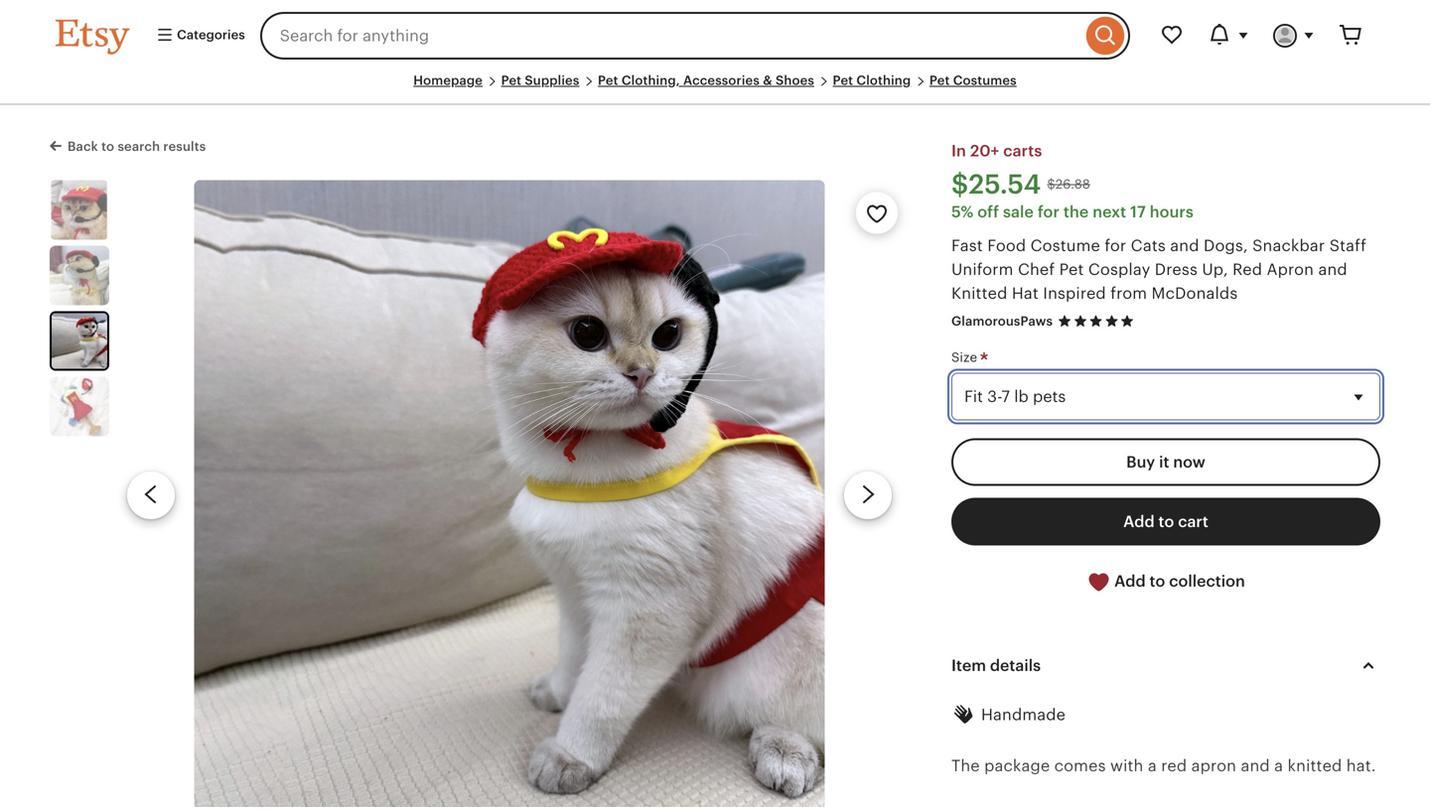 Task type: vqa. For each thing, say whether or not it's contained in the screenshot.
$25.54
yes



Task type: describe. For each thing, give the bounding box(es) containing it.
details
[[990, 657, 1041, 675]]

now
[[1173, 453, 1206, 471]]

shoes
[[776, 73, 814, 88]]

menu bar containing homepage
[[56, 72, 1375, 105]]

fast food costume for cats and dogs snackbar staff uniform image 2 image
[[50, 246, 109, 305]]

dress
[[1155, 261, 1198, 278]]

item details
[[951, 657, 1041, 675]]

add to cart button
[[951, 498, 1380, 546]]

apron
[[1191, 757, 1237, 775]]

to for search
[[101, 139, 114, 154]]

pet clothing, accessories & shoes
[[598, 73, 814, 88]]

20+
[[970, 142, 999, 160]]

inspired
[[1043, 284, 1106, 302]]

item details button
[[934, 642, 1398, 690]]

size
[[951, 350, 981, 365]]

item
[[951, 657, 986, 675]]

none search field inside the categories banner
[[260, 12, 1130, 60]]

in
[[951, 142, 966, 160]]

to for cart
[[1159, 513, 1174, 531]]

buy it now button
[[951, 438, 1380, 486]]

pet for pet costumes
[[929, 73, 950, 88]]

fast food costume for cats and dogs snackbar staff uniform image 1 image
[[50, 180, 109, 240]]

costumes
[[953, 73, 1017, 88]]

clothing
[[857, 73, 911, 88]]

pet costumes link
[[929, 73, 1017, 88]]

hours
[[1150, 203, 1194, 221]]

the package comes with a red apron and a knitted hat.
[[951, 757, 1376, 775]]

collection
[[1169, 572, 1245, 590]]

to for collection
[[1150, 572, 1165, 590]]

knitted
[[1288, 757, 1342, 775]]

glamorouspaws link
[[951, 314, 1053, 329]]

pet clothing
[[833, 73, 911, 88]]

1 horizontal spatial fast food costume for cats and dogs snackbar staff uniform image 3 image
[[194, 180, 825, 807]]

pet clothing, accessories & shoes link
[[598, 73, 814, 88]]

snackbar
[[1253, 237, 1325, 255]]

search
[[118, 139, 160, 154]]

results
[[163, 139, 206, 154]]

the
[[1064, 203, 1089, 221]]

cart
[[1178, 513, 1209, 531]]

supplies
[[525, 73, 579, 88]]

5% off sale for the next 17 hours
[[951, 203, 1194, 221]]

$26.88
[[1047, 177, 1090, 192]]

costume
[[1031, 237, 1100, 255]]

accessories
[[683, 73, 760, 88]]

pet for pet clothing, accessories & shoes
[[598, 73, 618, 88]]

knitted
[[951, 284, 1008, 302]]

back to search results
[[68, 139, 206, 154]]

off
[[978, 203, 999, 221]]

add for add to collection
[[1114, 572, 1146, 590]]

1 vertical spatial and
[[1318, 261, 1348, 278]]

0 vertical spatial and
[[1170, 237, 1199, 255]]

staff
[[1330, 237, 1367, 255]]

buy it now
[[1126, 453, 1206, 471]]

apron
[[1267, 261, 1314, 278]]



Task type: locate. For each thing, give the bounding box(es) containing it.
add left the cart at the bottom right
[[1123, 513, 1155, 531]]

5%
[[951, 203, 974, 221]]

glamorouspaws
[[951, 314, 1053, 329]]

pet for pet supplies
[[501, 73, 522, 88]]

red
[[1233, 261, 1262, 278]]

hat.
[[1347, 757, 1376, 775]]

and right the apron
[[1241, 757, 1270, 775]]

pet for pet clothing
[[833, 73, 853, 88]]

add inside add to collection button
[[1114, 572, 1146, 590]]

fast food costume for cats and dogs, snackbar staff uniform chef pet cosplay dress up, red apron and knitted hat inspired from mcdonalds
[[951, 237, 1367, 302]]

and down staff
[[1318, 261, 1348, 278]]

&
[[763, 73, 772, 88]]

17
[[1130, 203, 1146, 221]]

add to cart
[[1123, 513, 1209, 531]]

sale
[[1003, 203, 1034, 221]]

and
[[1170, 237, 1199, 255], [1318, 261, 1348, 278], [1241, 757, 1270, 775]]

0 horizontal spatial fast food costume for cats and dogs snackbar staff uniform image 3 image
[[52, 313, 107, 369]]

add to collection
[[1111, 572, 1245, 590]]

1 vertical spatial to
[[1159, 513, 1174, 531]]

2 vertical spatial and
[[1241, 757, 1270, 775]]

red
[[1161, 757, 1187, 775]]

for for cats
[[1105, 237, 1126, 255]]

pet supplies
[[501, 73, 579, 88]]

pet clothing link
[[833, 73, 911, 88]]

fast
[[951, 237, 983, 255]]

0 vertical spatial for
[[1038, 203, 1060, 221]]

$25.54
[[951, 169, 1041, 200]]

0 horizontal spatial for
[[1038, 203, 1060, 221]]

add to collection button
[[951, 558, 1380, 607]]

to left collection
[[1150, 572, 1165, 590]]

2 a from the left
[[1274, 757, 1283, 775]]

pet left clothing
[[833, 73, 853, 88]]

1 a from the left
[[1148, 757, 1157, 775]]

carts
[[1003, 142, 1042, 160]]

next
[[1093, 203, 1126, 221]]

categories
[[174, 27, 245, 42]]

add down add to cart
[[1114, 572, 1146, 590]]

pet left costumes
[[929, 73, 950, 88]]

for left the
[[1038, 203, 1060, 221]]

2 vertical spatial to
[[1150, 572, 1165, 590]]

with
[[1110, 757, 1144, 775]]

pet costumes
[[929, 73, 1017, 88]]

1 vertical spatial add
[[1114, 572, 1146, 590]]

add for add to cart
[[1123, 513, 1155, 531]]

cats
[[1131, 237, 1166, 255]]

uniform
[[951, 261, 1014, 278]]

a
[[1148, 757, 1157, 775], [1274, 757, 1283, 775]]

0 horizontal spatial and
[[1170, 237, 1199, 255]]

up,
[[1202, 261, 1228, 278]]

and up dress
[[1170, 237, 1199, 255]]

$25.54 $26.88
[[951, 169, 1090, 200]]

1 horizontal spatial for
[[1105, 237, 1126, 255]]

clothing,
[[622, 73, 680, 88]]

back to search results link
[[50, 135, 206, 156]]

pet supplies link
[[501, 73, 579, 88]]

pet left "supplies"
[[501, 73, 522, 88]]

1 vertical spatial for
[[1105, 237, 1126, 255]]

comes
[[1054, 757, 1106, 775]]

menu bar
[[56, 72, 1375, 105]]

fast food costume for cats and dogs snackbar staff uniform image 4 image
[[50, 377, 109, 436]]

1 horizontal spatial and
[[1241, 757, 1270, 775]]

0 vertical spatial to
[[101, 139, 114, 154]]

cosplay
[[1088, 261, 1150, 278]]

1 horizontal spatial a
[[1274, 757, 1283, 775]]

add inside add to cart button
[[1123, 513, 1155, 531]]

2 horizontal spatial and
[[1318, 261, 1348, 278]]

the
[[951, 757, 980, 775]]

pet
[[501, 73, 522, 88], [598, 73, 618, 88], [833, 73, 853, 88], [929, 73, 950, 88], [1059, 261, 1084, 278]]

to left the cart at the bottom right
[[1159, 513, 1174, 531]]

to inside add to collection button
[[1150, 572, 1165, 590]]

back
[[68, 139, 98, 154]]

Search for anything text field
[[260, 12, 1082, 60]]

in 20+ carts
[[951, 142, 1042, 160]]

for for the
[[1038, 203, 1060, 221]]

from
[[1111, 284, 1147, 302]]

chef
[[1018, 261, 1055, 278]]

fast food costume for cats and dogs snackbar staff uniform image 3 image
[[194, 180, 825, 807], [52, 313, 107, 369]]

a left knitted
[[1274, 757, 1283, 775]]

handmade
[[981, 706, 1066, 724]]

food
[[987, 237, 1026, 255]]

for up cosplay
[[1105, 237, 1126, 255]]

to inside add to cart button
[[1159, 513, 1174, 531]]

categories banner
[[20, 0, 1410, 72]]

homepage link
[[413, 73, 483, 88]]

it
[[1159, 453, 1169, 471]]

None search field
[[260, 12, 1130, 60]]

mcdonalds
[[1152, 284, 1238, 302]]

for inside fast food costume for cats and dogs, snackbar staff uniform chef pet cosplay dress up, red apron and knitted hat inspired from mcdonalds
[[1105, 237, 1126, 255]]

package
[[984, 757, 1050, 775]]

dogs,
[[1204, 237, 1248, 255]]

pet up inspired on the top right of page
[[1059, 261, 1084, 278]]

0 horizontal spatial a
[[1148, 757, 1157, 775]]

pet left clothing,
[[598, 73, 618, 88]]

for
[[1038, 203, 1060, 221], [1105, 237, 1126, 255]]

to right back
[[101, 139, 114, 154]]

categories button
[[141, 18, 254, 54]]

to inside back to search results link
[[101, 139, 114, 154]]

add
[[1123, 513, 1155, 531], [1114, 572, 1146, 590]]

buy
[[1126, 453, 1155, 471]]

homepage
[[413, 73, 483, 88]]

hat
[[1012, 284, 1039, 302]]

a left red on the right bottom of page
[[1148, 757, 1157, 775]]

to
[[101, 139, 114, 154], [1159, 513, 1174, 531], [1150, 572, 1165, 590]]

pet inside fast food costume for cats and dogs, snackbar staff uniform chef pet cosplay dress up, red apron and knitted hat inspired from mcdonalds
[[1059, 261, 1084, 278]]

0 vertical spatial add
[[1123, 513, 1155, 531]]



